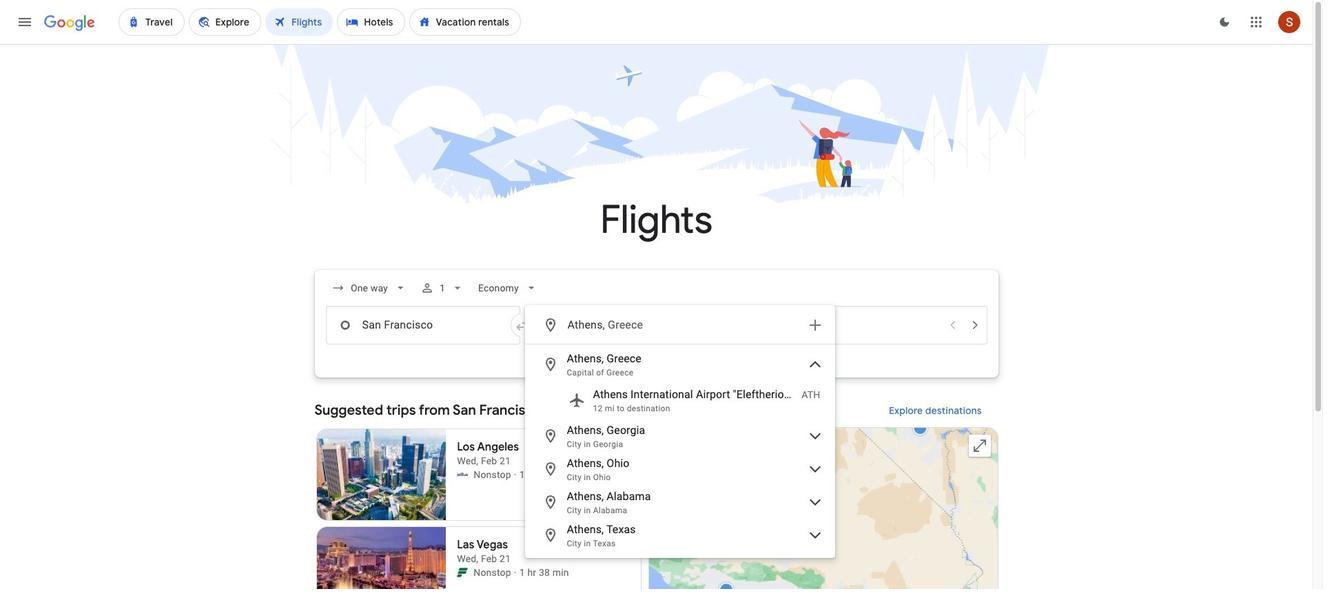 Task type: vqa. For each thing, say whether or not it's contained in the screenshot.
'results'
no



Task type: locate. For each thing, give the bounding box(es) containing it.
0 vertical spatial  image
[[514, 468, 517, 482]]

 image
[[514, 468, 517, 482], [514, 566, 517, 580]]

 image right frontier image
[[514, 566, 517, 580]]

Departure text field
[[764, 307, 941, 344]]

athens, georgia option
[[526, 420, 835, 453]]

 image right 'jetblue' icon
[[514, 468, 517, 482]]

None field
[[326, 276, 413, 301], [473, 276, 544, 301], [326, 276, 413, 301], [473, 276, 544, 301]]

Flight search field
[[304, 270, 1010, 558]]

Where else? text field
[[567, 309, 799, 342]]

athens international airport "eleftherios venizelos" (ath) option
[[526, 381, 835, 420]]

1  image from the top
[[514, 468, 517, 482]]

2  image from the top
[[514, 566, 517, 580]]

athens, ohio option
[[526, 453, 835, 486]]

change appearance image
[[1209, 6, 1242, 39]]

athens, alabama option
[[526, 486, 835, 519]]

1 vertical spatial  image
[[514, 566, 517, 580]]

toggle nearby airports for athens, greece image
[[807, 356, 824, 373]]

list box
[[526, 345, 835, 558]]

main menu image
[[17, 14, 33, 30]]

None text field
[[326, 306, 520, 345]]

 image for 'jetblue' icon
[[514, 468, 517, 482]]

athens, greece option
[[526, 348, 835, 381]]

 image for frontier image
[[514, 566, 517, 580]]



Task type: describe. For each thing, give the bounding box(es) containing it.
toggle nearby airports for athens, texas image
[[807, 527, 824, 544]]

toggle nearby airports for athens, ohio image
[[807, 461, 824, 478]]

jetblue image
[[457, 470, 468, 481]]

athens, texas option
[[526, 519, 835, 552]]

suggested trips from san francisco region
[[315, 394, 999, 590]]

toggle nearby airports for athens, georgia image
[[807, 428, 824, 445]]

46 US dollars text field
[[613, 500, 630, 512]]

toggle nearby airports for athens, alabama image
[[807, 494, 824, 511]]

list box inside enter your destination dialog
[[526, 345, 835, 558]]

frontier image
[[457, 567, 468, 578]]

enter your destination dialog
[[525, 305, 835, 558]]

destination, select multiple airports image
[[807, 317, 824, 334]]



